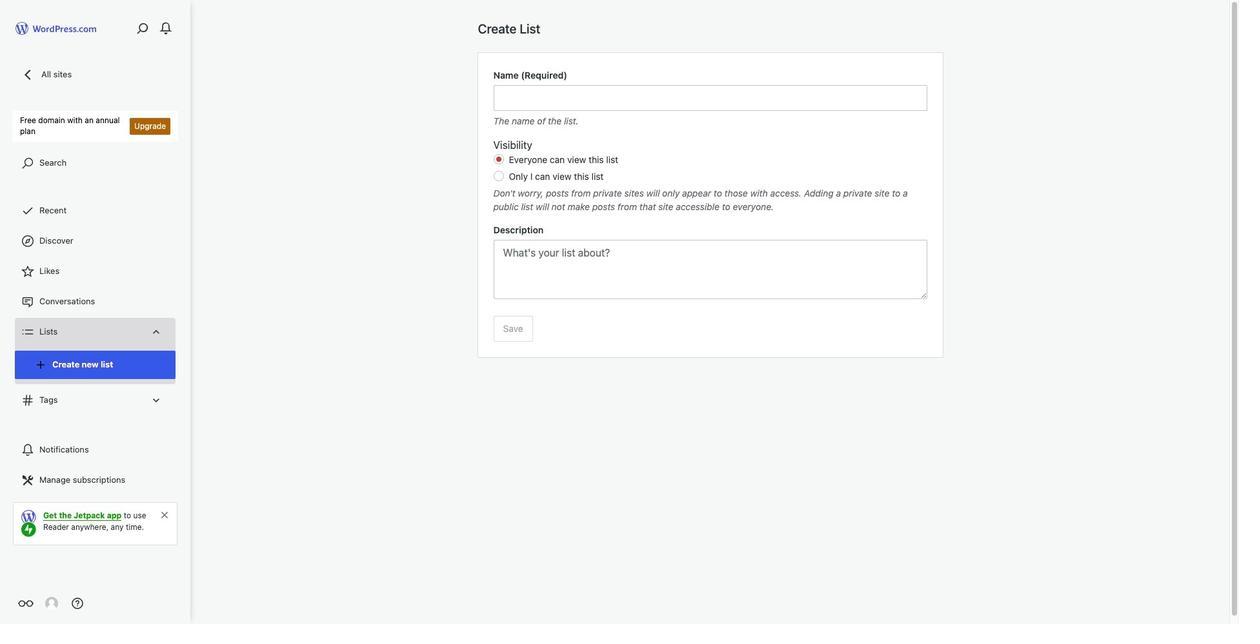 Task type: locate. For each thing, give the bounding box(es) containing it.
What's your list about? text field
[[493, 240, 927, 299]]

1 vertical spatial keyboard_arrow_down image
[[150, 394, 163, 407]]

group
[[493, 68, 927, 128], [493, 137, 927, 214], [493, 223, 927, 303]]

reader image
[[18, 596, 34, 612]]

None radio
[[493, 171, 504, 181]]

1 vertical spatial group
[[493, 137, 927, 214]]

None radio
[[493, 154, 504, 165]]

keyboard_arrow_down image
[[150, 326, 163, 339], [150, 394, 163, 407]]

main content
[[478, 21, 943, 358]]

2 vertical spatial group
[[493, 223, 927, 303]]

0 vertical spatial keyboard_arrow_down image
[[150, 326, 163, 339]]

1 group from the top
[[493, 68, 927, 128]]

none radio inside group
[[493, 154, 504, 165]]

0 vertical spatial group
[[493, 68, 927, 128]]

None text field
[[493, 85, 927, 111]]

2 keyboard_arrow_down image from the top
[[150, 394, 163, 407]]



Task type: vqa. For each thing, say whether or not it's contained in the screenshot.
Close Search image
no



Task type: describe. For each thing, give the bounding box(es) containing it.
3 group from the top
[[493, 223, 927, 303]]

dismiss image
[[159, 510, 170, 521]]

1 keyboard_arrow_down image from the top
[[150, 326, 163, 339]]

2 group from the top
[[493, 137, 927, 214]]

jeremy miller image
[[45, 598, 58, 611]]



